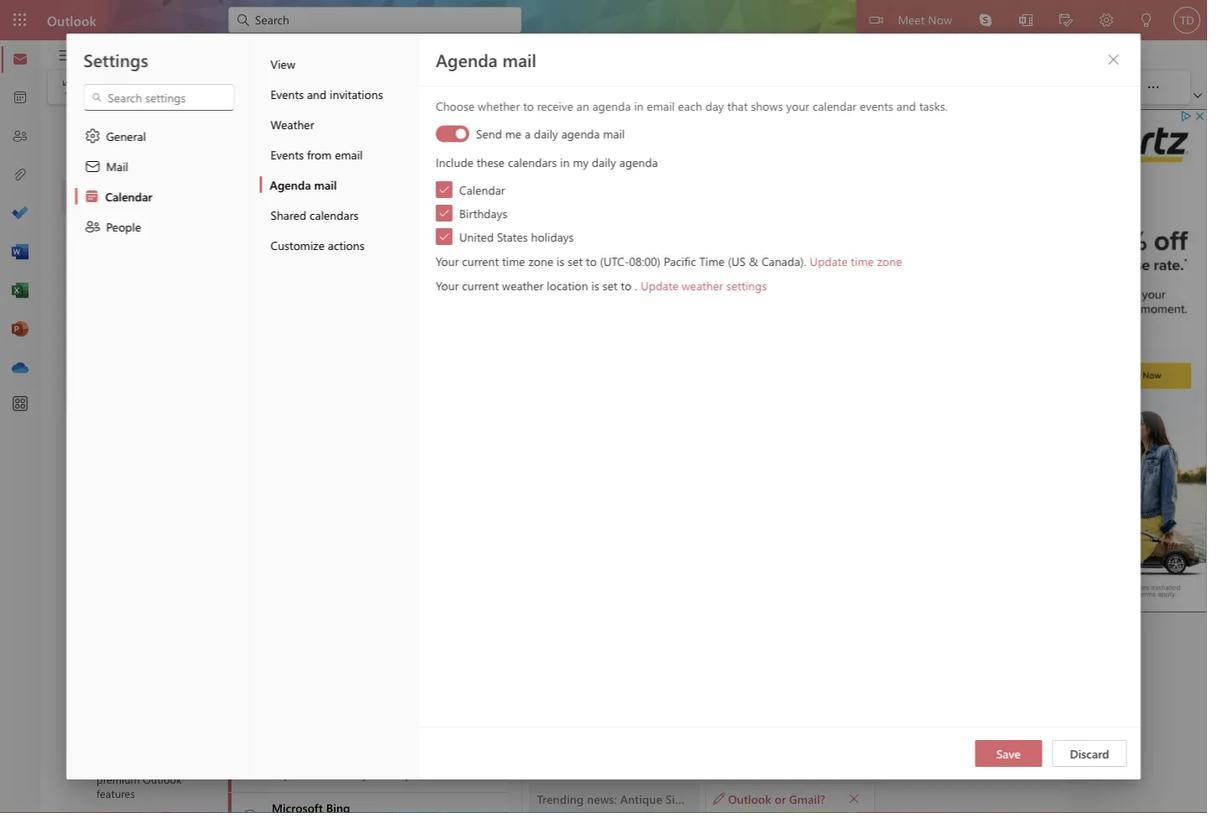 Task type: vqa. For each thing, say whether or not it's contained in the screenshot.
Outlook within the HEY MIKE, WHICH DO YOU PREFER TO EMAIL WITH? OUTLOOK OR GMAIL? I PERSONALLY PREFER GMAIL AS IT IS CONNECTED TO CHROME SO IT MAKES FOR USING IT WAY EASIER.
yes



Task type: locate. For each thing, give the bounding box(es) containing it.
microsoft bing
[[272, 225, 347, 241]]

2 horizontal spatial is
[[1019, 272, 1029, 289]]

tab list
[[83, 40, 577, 66]]

1 vertical spatial select a conversation checkbox
[[232, 286, 272, 322]]

0 vertical spatial agenda
[[436, 48, 498, 71]]

or down the canada).
[[790, 272, 802, 289]]

 button left  button at the top of the page
[[321, 76, 335, 99]]

outlook up 
[[47, 11, 96, 29]]

draw
[[469, 45, 496, 61]]

news: left putin
[[320, 613, 349, 628]]

inbox left 
[[272, 120, 306, 138]]

1 select a conversation checkbox from the top
[[232, 657, 272, 693]]

1 vertical spatial inbox
[[123, 189, 153, 204]]

for
[[734, 289, 750, 305]]

0 horizontal spatial agenda mail
[[270, 177, 337, 192]]

temu left from
[[272, 157, 301, 173]]

calendars up bing
[[310, 207, 359, 222]]

outlook banner
[[0, 0, 1207, 40]]

more right from…
[[634, 446, 662, 461]]

2 events from the top
[[271, 146, 304, 162]]

3  from the top
[[242, 303, 258, 318]]

0 vertical spatial  button
[[1100, 46, 1127, 73]]

calendar inside agenda mail element
[[459, 182, 505, 197]]

save
[[997, 745, 1021, 761]]

calendar inside the settings "tab list"
[[105, 188, 152, 204]]

low
[[477, 174, 498, 190]]

 button for folders tree item
[[70, 146, 98, 177]]

calendars
[[508, 154, 557, 169], [310, 207, 359, 222]]

receive
[[537, 98, 573, 114]]

 button inside folders tree item
[[70, 146, 98, 177]]

agenda mail button
[[260, 169, 418, 200]]

china…
[[538, 613, 576, 628]]

events inside events and invitations button
[[271, 86, 304, 102]]

bing
[[324, 225, 347, 241]]

agenda up shared
[[270, 177, 311, 192]]

2 vertical spatial mail
[[314, 177, 337, 192]]

events up weather
[[271, 86, 304, 102]]

2 vertical spatial 
[[438, 231, 450, 242]]

agenda mail tab panel
[[419, 34, 1141, 779]]

news: left 'should'
[[322, 446, 352, 461]]

1 horizontal spatial time
[[851, 253, 874, 269]]

3 select a conversation checkbox from the top
[[232, 793, 272, 813]]

events from email button
[[260, 139, 418, 169]]

0 horizontal spatial zone
[[529, 253, 554, 269]]

 down insanely
[[438, 207, 450, 219]]

email for which
[[672, 272, 704, 289]]

0 vertical spatial agenda
[[592, 98, 631, 114]]

is
[[557, 253, 565, 269], [1019, 272, 1029, 289], [592, 277, 599, 293]]

temu for temu clearance only today - insanely low prices
[[272, 174, 301, 190]]

0 vertical spatial select a conversation checkbox
[[232, 218, 272, 254]]

people image
[[12, 128, 29, 145]]

set
[[568, 253, 583, 269], [603, 277, 618, 293]]

dialog
[[0, 0, 1207, 813]]

email down numbering image
[[647, 98, 675, 114]]

inbox heading
[[272, 112, 336, 149]]

0 horizontal spatial set
[[568, 253, 583, 269]]

 mail
[[84, 158, 128, 175]]

2 vertical spatial select a conversation checkbox
[[232, 793, 272, 813]]

more for trending news: putin powerless to complain about china… and more
[[602, 613, 629, 628]]

0 horizontal spatial  button
[[842, 787, 866, 810]]

1 horizontal spatial set
[[603, 277, 618, 293]]

Select a conversation checkbox
[[232, 218, 272, 254], [232, 286, 272, 322], [232, 589, 272, 625]]

current down united
[[462, 253, 499, 269]]

tree containing 
[[61, 180, 196, 717]]

1 horizontal spatial prefer
[[918, 272, 952, 289]]

i
[[849, 272, 852, 289]]

 down ""
[[78, 155, 91, 168]]

 button down ""
[[70, 146, 98, 177]]

current down machine
[[462, 277, 499, 293]]

0 horizontal spatial prefer
[[620, 272, 655, 289]]

temu
[[272, 157, 301, 173], [272, 174, 301, 190]]

 button down message "button"
[[268, 76, 282, 99]]

email inside agenda mail element
[[647, 98, 675, 114]]

3 trending from the top
[[272, 613, 317, 628]]

0 vertical spatial in
[[634, 98, 644, 114]]

 button inside reading pane main content
[[842, 787, 866, 810]]

increase indent image
[[701, 79, 734, 96]]

1 horizontal spatial inbox
[[272, 120, 306, 138]]

0 horizontal spatial weather
[[502, 277, 544, 293]]

2 temu from the top
[[272, 174, 301, 190]]

1 horizontal spatial is
[[592, 277, 599, 293]]

view button up 'events and invitations'
[[260, 49, 418, 79]]

from
[[307, 146, 332, 162]]

0 vertical spatial 
[[1107, 53, 1121, 66]]

2 tree from the top
[[61, 180, 196, 717]]

0 horizontal spatial calendars
[[310, 207, 359, 222]]

shows
[[751, 98, 783, 114]]

general
[[106, 128, 146, 143]]

events for events and invitations
[[271, 86, 304, 102]]

daily right the my
[[592, 154, 616, 169]]

calendar up people
[[105, 188, 152, 204]]

files image
[[12, 167, 29, 184]]

 inbox
[[100, 188, 153, 205]]

daily right a
[[534, 125, 558, 141]]

1 vertical spatial 
[[848, 792, 860, 804]]

outlook down the canada).
[[741, 272, 787, 289]]

events down inbox 
[[271, 146, 304, 162]]

1 vertical spatial your
[[436, 277, 459, 293]]

of
[[388, 378, 399, 394]]

customize
[[271, 237, 325, 253]]

tree
[[61, 106, 196, 146], [61, 180, 196, 717]]

2 horizontal spatial 
[[323, 82, 333, 92]]

1 horizontal spatial weather
[[682, 277, 723, 293]]

canada).
[[762, 253, 807, 269]]

trending left putin
[[272, 613, 317, 628]]

 for united states holidays
[[438, 231, 450, 242]]

is up which
[[557, 253, 565, 269]]

1 vertical spatial mail
[[603, 125, 625, 141]]

time down states
[[502, 253, 525, 269]]

trending left desantis
[[272, 749, 319, 764]]

1 tree from the top
[[61, 106, 196, 146]]

1  from the top
[[244, 123, 257, 137]]

0 vertical spatial events
[[271, 86, 304, 102]]

tab list containing home
[[83, 40, 577, 66]]

decrease indent image
[[667, 79, 701, 96]]

3  from the top
[[438, 231, 450, 242]]

application
[[0, 0, 1207, 813]]

1  from the top
[[438, 184, 450, 195]]

1  from the top
[[242, 123, 258, 138]]

1 horizontal spatial 
[[270, 82, 280, 92]]

1 temu from the top
[[272, 157, 301, 173]]

0 vertical spatial tree
[[61, 106, 196, 146]]

1 vertical spatial in
[[560, 154, 570, 169]]

 inside the message list list box
[[244, 235, 257, 248]]

events and invitations button
[[260, 79, 418, 109]]

supreme
[[396, 446, 443, 461]]

agenda mail up shared calendars
[[270, 177, 337, 192]]

zone
[[529, 253, 554, 269], [877, 253, 902, 269]]

update weather settings button
[[641, 277, 767, 293]]

disqualify
[[480, 446, 531, 461]]

your down 14-sep-23
[[436, 277, 459, 293]]

or right 
[[775, 791, 786, 806]]

2 trending from the top
[[272, 446, 319, 461]]

 button
[[409, 74, 442, 101]]

document
[[0, 0, 1207, 813]]

powerpoint image
[[12, 321, 29, 338]]

court
[[446, 446, 476, 461]]

is right as
[[1019, 272, 1029, 289]]

0 horizontal spatial 
[[848, 792, 860, 804]]


[[1071, 79, 1087, 96]]

inbox right 
[[123, 189, 153, 204]]

a
[[525, 125, 531, 141]]

trending for trending news: desantis disappears, vivek rises and woke… and more
[[272, 749, 319, 764]]


[[383, 79, 400, 96]]

 left  button at the top of the page
[[323, 82, 333, 92]]

weather button
[[260, 109, 418, 139]]

and up the '' button
[[307, 86, 327, 102]]

personally
[[855, 272, 915, 289]]

current
[[462, 253, 499, 269], [462, 277, 499, 293]]

0 vertical spatial select a conversation checkbox
[[232, 657, 272, 693]]

calendars up prices
[[508, 154, 557, 169]]

0 horizontal spatial inbox
[[123, 189, 153, 204]]

0 horizontal spatial daily
[[534, 125, 558, 141]]

0 vertical spatial email
[[647, 98, 675, 114]]

1 prefer from the left
[[620, 272, 655, 289]]

2 select a conversation checkbox from the top
[[232, 490, 272, 526]]

format text button
[[370, 40, 455, 66]]

2 zone from the left
[[877, 253, 902, 269]]

0 vertical spatial your
[[436, 253, 459, 269]]

Message body, press Alt+F10 to exit text field
[[540, 256, 1042, 489]]

in left the my
[[560, 154, 570, 169]]

update time zone button
[[810, 253, 902, 269]]

1 vertical spatial select a conversation checkbox
[[232, 490, 272, 526]]

agenda down an
[[561, 125, 600, 141]]

& inside your current time zone is set to (utc-08:00) pacific time (us & canada). update time zone your current weather location is set to . update weather settings
[[749, 253, 759, 269]]

clearance
[[304, 174, 356, 190]]

trending news: antique singer sewing machine values & what… and more
[[272, 242, 658, 258]]

news: down bing
[[320, 242, 349, 258]]

it right as
[[1009, 272, 1016, 289]]

agenda up  button
[[436, 48, 498, 71]]

settings
[[83, 48, 148, 71]]

(us
[[728, 253, 746, 269]]

 left microsoft
[[244, 235, 257, 248]]

0 horizontal spatial  button
[[70, 146, 98, 177]]

1 horizontal spatial calendars
[[508, 154, 557, 169]]

1 vertical spatial tree
[[61, 180, 196, 717]]

update up easier.
[[810, 253, 848, 269]]

0 vertical spatial agenda mail
[[436, 48, 537, 71]]

0 horizontal spatial view button
[[141, 40, 191, 66]]

0 vertical spatial or
[[790, 272, 802, 289]]

weather down time
[[682, 277, 723, 293]]

agenda mail up  button
[[436, 48, 537, 71]]

2  from the top
[[438, 207, 450, 219]]


[[1107, 53, 1121, 66], [848, 792, 860, 804]]

whether
[[478, 98, 520, 114]]

outlook right "premium"
[[143, 772, 182, 786]]

2 your from the top
[[436, 277, 459, 293]]

2 current from the top
[[462, 277, 499, 293]]

save button
[[975, 740, 1042, 767]]

events from email
[[271, 146, 363, 162]]

agenda mail element
[[436, 98, 1124, 293]]

events inside events from email button
[[271, 146, 304, 162]]

application containing settings
[[0, 0, 1207, 813]]

zone up personally
[[877, 253, 902, 269]]

time up i
[[851, 253, 874, 269]]

trending down updates
[[272, 446, 319, 461]]

gmail?
[[805, 272, 846, 289], [789, 791, 825, 806]]

it right 'so'
[[683, 289, 690, 305]]

about
[[503, 613, 535, 628]]

and right woke…
[[598, 749, 618, 764]]

junk
[[123, 222, 147, 238]]

update right .
[[641, 277, 679, 293]]

1 horizontal spatial agenda mail
[[436, 48, 537, 71]]

 inside select all messages option
[[244, 123, 257, 137]]

0 horizontal spatial &
[[557, 242, 566, 258]]

in down numbering image
[[634, 98, 644, 114]]

outlook inside premium outlook features
[[143, 772, 182, 786]]

1 horizontal spatial  button
[[268, 76, 282, 99]]


[[314, 122, 331, 138]]

& right (us
[[749, 253, 759, 269]]

1 events from the top
[[271, 86, 304, 102]]

5  from the top
[[242, 439, 258, 454]]

news: for desantis
[[322, 749, 352, 764]]

email
[[150, 222, 178, 238]]

Add a subject text field
[[529, 208, 914, 235]]

0 horizontal spatial update
[[641, 277, 679, 293]]

agenda inside tab panel
[[436, 48, 498, 71]]

zone up which
[[529, 253, 554, 269]]

1 horizontal spatial zone
[[877, 253, 902, 269]]

and inside events and invitations button
[[307, 86, 327, 102]]

 button
[[268, 76, 282, 99], [321, 76, 335, 99], [70, 146, 98, 177]]

1 vertical spatial 
[[438, 207, 450, 219]]

1 vertical spatial events
[[271, 146, 304, 162]]

4  from the top
[[242, 371, 258, 386]]

chrome
[[619, 289, 664, 305]]

2 vertical spatial email
[[672, 272, 704, 289]]

1 vertical spatial calendars
[[310, 207, 359, 222]]

 down message "button"
[[270, 82, 280, 92]]

agenda down bullets icon
[[592, 98, 631, 114]]

agenda
[[592, 98, 631, 114], [561, 125, 600, 141], [619, 154, 658, 169]]

customize actions
[[271, 237, 365, 253]]

Select a conversation checkbox
[[232, 422, 272, 458], [232, 490, 272, 526], [232, 793, 272, 813]]

 inside folders tree item
[[78, 155, 91, 168]]

0 horizontal spatial mail
[[314, 177, 337, 192]]

more right woke…
[[621, 749, 649, 764]]

today
[[387, 174, 419, 190]]

so
[[666, 289, 680, 305]]

view button up  button
[[141, 40, 191, 66]]

0 vertical spatial temu
[[272, 157, 301, 173]]


[[242, 123, 258, 138], [242, 235, 258, 250], [242, 303, 258, 318], [242, 371, 258, 386], [242, 439, 258, 454], [242, 507, 258, 522], [242, 606, 258, 621], [242, 674, 258, 689], [242, 742, 258, 757]]

weather down hey
[[502, 277, 544, 293]]

1 vertical spatial 
[[244, 235, 257, 248]]

prefer
[[620, 272, 655, 289], [918, 272, 952, 289]]

email inside 'hey mike, which do you prefer to email with? outlook or gmail? i personally prefer gmail as it is connected to chrome so it makes for using it way easier.'
[[672, 272, 704, 289]]

8  from the top
[[242, 674, 258, 689]]

1 vertical spatial set
[[603, 277, 618, 293]]

set up do at the top
[[568, 253, 583, 269]]

tree item
[[61, 717, 196, 750]]

what…
[[569, 242, 605, 258]]

1 current from the top
[[462, 253, 499, 269]]

2 vertical spatial select a conversation checkbox
[[232, 589, 272, 625]]

features
[[96, 786, 135, 801]]

is inside 'hey mike, which do you prefer to email with? outlook or gmail? i personally prefer gmail as it is connected to chrome so it makes for using it way easier.'
[[1019, 272, 1029, 289]]

0 vertical spatial current
[[462, 253, 499, 269]]

 button inside agenda mail tab panel
[[1100, 46, 1127, 73]]

tags group
[[1062, 70, 1129, 104]]

2  from the top
[[244, 235, 257, 248]]

only
[[359, 174, 384, 190]]

3 select a conversation checkbox from the top
[[232, 589, 272, 625]]

email down pacific
[[672, 272, 704, 289]]


[[713, 792, 725, 804]]

your left the '23' in the left of the page
[[436, 253, 459, 269]]

email right from
[[335, 146, 363, 162]]

1 select a conversation checkbox from the top
[[232, 218, 272, 254]]

prefer left gmail
[[918, 272, 952, 289]]

0 horizontal spatial 
[[78, 155, 91, 168]]

is down 'mike,'
[[592, 277, 599, 293]]

1 select a conversation checkbox from the top
[[232, 422, 272, 458]]

1 horizontal spatial mail
[[503, 48, 537, 71]]

news: left desantis
[[322, 749, 352, 764]]

or
[[790, 272, 802, 289], [775, 791, 786, 806]]

an
[[577, 98, 589, 114]]

 right -
[[438, 184, 450, 195]]

 inside reading pane main content
[[848, 792, 860, 804]]

0 vertical spatial mail
[[503, 48, 537, 71]]

view up  button
[[154, 45, 178, 61]]

1 your from the top
[[436, 253, 459, 269]]

view up 'events and invitations'
[[271, 56, 295, 71]]

calendar up birthdays
[[459, 182, 505, 197]]

discard
[[1070, 745, 1110, 761]]

invitations
[[330, 86, 383, 102]]

your current time zone is set to (utc-08:00) pacific time (us & canada). update time zone your current weather location is set to . update weather settings
[[436, 253, 902, 293]]

Select all messages checkbox
[[238, 119, 262, 143]]

0 vertical spatial inbox
[[272, 120, 306, 138]]

united states holidays
[[459, 229, 574, 244]]

 up 14-sep-23
[[438, 231, 450, 242]]

0 horizontal spatial agenda
[[270, 177, 311, 192]]

prices
[[501, 174, 533, 190]]

1 horizontal spatial  button
[[1100, 46, 1127, 73]]

updates to our terms of use
[[272, 378, 421, 394]]

reading pane main content
[[523, 105, 1069, 813]]


[[100, 188, 117, 205]]

 for basic text group
[[270, 82, 280, 92]]

0 horizontal spatial calendar
[[105, 188, 152, 204]]

2 vertical spatial agenda
[[619, 154, 658, 169]]

 filter
[[450, 123, 498, 140]]

1 vertical spatial or
[[775, 791, 786, 806]]

hey mike, which do you prefer to email with? outlook or gmail? i personally prefer gmail as it is connected to chrome so it makes for using it way easier.
[[540, 256, 1029, 305]]

temu up shared
[[272, 174, 301, 190]]

it left way
[[787, 289, 794, 305]]

Select a conversation checkbox
[[232, 657, 272, 693], [232, 725, 272, 761]]

Search settings search field
[[103, 89, 217, 106]]

1 vertical spatial agenda mail
[[270, 177, 337, 192]]

outlook inside 'hey mike, which do you prefer to email with? outlook or gmail? i personally prefer gmail as it is connected to chrome so it makes for using it way easier.'
[[741, 272, 787, 289]]

0 vertical spatial calendars
[[508, 154, 557, 169]]

1 vertical spatial temu
[[272, 174, 301, 190]]

and right from…
[[610, 446, 630, 461]]

0 vertical spatial 
[[244, 123, 257, 137]]

onedrive image
[[12, 360, 29, 377]]

text
[[423, 45, 442, 61]]

0 vertical spatial 
[[438, 184, 450, 195]]

1 vertical spatial email
[[335, 146, 363, 162]]

1 zone from the left
[[529, 253, 554, 269]]

more apps image
[[12, 396, 29, 413]]

1 horizontal spatial calendar
[[459, 182, 505, 197]]

0 horizontal spatial time
[[502, 253, 525, 269]]

set right do at the top
[[603, 277, 618, 293]]

trending down microsoft
[[272, 242, 317, 258]]

outlook
[[47, 11, 96, 29], [741, 272, 787, 289], [143, 772, 182, 786], [728, 791, 772, 806]]

word image
[[12, 244, 29, 261]]

and left tasks.
[[897, 98, 916, 114]]

prefer down 08:00)
[[620, 272, 655, 289]]

more right the (utc-
[[631, 242, 658, 258]]

1 trending from the top
[[272, 242, 317, 258]]

4 trending from the top
[[272, 749, 319, 764]]

1 vertical spatial  button
[[842, 787, 866, 810]]

 left weather
[[244, 123, 257, 137]]

more right china… at bottom left
[[602, 613, 629, 628]]

1 horizontal spatial or
[[790, 272, 802, 289]]

1 horizontal spatial 
[[1107, 53, 1121, 66]]

1 horizontal spatial in
[[634, 98, 644, 114]]

0 vertical spatial select a conversation checkbox
[[232, 422, 272, 458]]

woke…
[[555, 749, 595, 764]]

trending news: should supreme court disqualify trump from… and more
[[272, 446, 662, 461]]

agenda up mike@example.com
[[619, 154, 658, 169]]

& right "values"
[[557, 242, 566, 258]]

inbox inside inbox 
[[272, 120, 306, 138]]

choose
[[436, 98, 475, 114]]

0 horizontal spatial or
[[775, 791, 786, 806]]

0 horizontal spatial view
[[154, 45, 178, 61]]

gmail? inside 'hey mike, which do you prefer to email with? outlook or gmail? i personally prefer gmail as it is connected to chrome so it makes for using it way easier.'
[[805, 272, 846, 289]]

1 horizontal spatial agenda
[[436, 48, 498, 71]]

2 horizontal spatial mail
[[603, 125, 625, 141]]

 junk email
[[100, 222, 178, 238]]

 button
[[442, 74, 476, 101]]

include
[[436, 154, 474, 169]]

gmail
[[955, 272, 990, 289]]

agenda mail inside agenda mail button
[[270, 177, 337, 192]]

document containing settings
[[0, 0, 1207, 813]]



Task type: describe. For each thing, give the bounding box(es) containing it.
14-
[[424, 243, 438, 257]]

-
[[422, 174, 426, 190]]

news: for antique
[[320, 242, 349, 258]]

mike,
[[565, 256, 595, 272]]

meet now
[[898, 11, 952, 27]]

 button
[[558, 74, 592, 101]]

tasks.
[[919, 98, 948, 114]]

send
[[476, 125, 502, 141]]

me
[[505, 125, 522, 141]]

do
[[579, 272, 594, 289]]


[[566, 79, 583, 96]]

include group
[[931, 70, 1055, 104]]

2 horizontal spatial  button
[[321, 76, 335, 99]]

numbering image
[[633, 79, 667, 96]]

premium
[[96, 772, 140, 786]]

your
[[786, 98, 810, 114]]

our
[[334, 378, 352, 394]]

connected
[[540, 289, 602, 305]]

1 horizontal spatial it
[[787, 289, 794, 305]]

using
[[753, 289, 784, 305]]

powerless
[[382, 613, 433, 628]]

 tree item
[[61, 213, 196, 247]]

 for birthdays
[[438, 207, 450, 219]]

trending for trending news: antique singer sewing machine values & what… and more
[[272, 242, 317, 258]]


[[1104, 79, 1121, 96]]

use
[[403, 378, 421, 394]]

send me a daily agenda mail
[[476, 125, 625, 141]]

 for microsoft bing
[[244, 235, 257, 248]]

bullets image
[[600, 79, 633, 96]]

temu image
[[236, 160, 263, 187]]

my
[[573, 154, 589, 169]]

that
[[727, 98, 748, 114]]

events
[[860, 98, 894, 114]]

or inside 'hey mike, which do you prefer to email with? outlook or gmail? i personally prefer gmail as it is connected to chrome so it makes for using it way easier.'
[[790, 272, 802, 289]]

2 select a conversation checkbox from the top
[[232, 286, 272, 322]]

message list section
[[228, 107, 662, 813]]


[[57, 47, 75, 64]]

0 vertical spatial update
[[810, 253, 848, 269]]

Select a conversation checkbox
[[232, 354, 272, 390]]

calendar image
[[12, 90, 29, 107]]

agenda inside button
[[270, 177, 311, 192]]

1 vertical spatial update
[[641, 277, 679, 293]]

complain
[[450, 613, 500, 628]]

2 select a conversation checkbox from the top
[[232, 725, 272, 761]]

0 vertical spatial set
[[568, 253, 583, 269]]

& inside the message list list box
[[557, 242, 566, 258]]

shared calendars button
[[260, 200, 418, 230]]

 button
[[1062, 74, 1096, 101]]

outlook link
[[47, 0, 96, 40]]

format
[[383, 45, 420, 61]]


[[451, 79, 467, 96]]

2 time from the left
[[851, 253, 874, 269]]

folders tree item
[[61, 146, 196, 180]]

mail image
[[12, 51, 29, 68]]

now
[[928, 11, 952, 27]]

2  from the top
[[242, 235, 258, 250]]

0 horizontal spatial in
[[560, 154, 570, 169]]

settings tab list
[[67, 34, 251, 779]]

14-sep-23
[[424, 243, 470, 257]]

hey
[[540, 256, 562, 272]]

0 horizontal spatial it
[[683, 289, 690, 305]]

putin
[[352, 613, 379, 628]]

and left 08:00)
[[609, 242, 628, 258]]

 for folders tree item
[[78, 155, 91, 168]]

premium outlook features
[[96, 772, 182, 801]]

location
[[547, 277, 588, 293]]

news: for should
[[322, 446, 352, 461]]

outlook right 
[[728, 791, 772, 806]]

easier.
[[822, 289, 861, 305]]

draw button
[[457, 40, 509, 66]]

0 vertical spatial daily
[[534, 125, 558, 141]]

 for calendar
[[438, 184, 450, 195]]

calendars inside agenda mail element
[[508, 154, 557, 169]]

2 weather from the left
[[682, 277, 723, 293]]

0 horizontal spatial is
[[557, 253, 565, 269]]

values
[[520, 242, 553, 258]]

events for events from email
[[271, 146, 304, 162]]

1 horizontal spatial view button
[[260, 49, 418, 79]]

clipboard group
[[51, 70, 167, 104]]

more for trending news: desantis disappears, vivek rises and woke… and more
[[621, 749, 649, 764]]

mail
[[106, 158, 128, 174]]

1 vertical spatial gmail?
[[789, 791, 825, 806]]

and inside agenda mail element
[[897, 98, 916, 114]]

To text field
[[599, 169, 990, 192]]

options button
[[510, 40, 576, 66]]

calendars inside 'button'
[[310, 207, 359, 222]]

mail inside agenda mail button
[[314, 177, 337, 192]]

disappears,
[[405, 749, 466, 764]]

discard button
[[1052, 740, 1127, 767]]

left-rail-appbar navigation
[[3, 40, 37, 388]]

temu for temu
[[272, 157, 301, 173]]

trending for trending news: putin powerless to complain about china… and more
[[272, 613, 317, 628]]

updates
[[272, 378, 316, 394]]

home
[[96, 45, 128, 61]]

 button
[[808, 74, 842, 101]]

23
[[459, 243, 470, 257]]

 inside checkbox
[[242, 371, 258, 386]]

6  from the top
[[242, 507, 258, 522]]

2 horizontal spatial it
[[1009, 272, 1016, 289]]

should
[[355, 446, 392, 461]]

sep-
[[438, 243, 459, 257]]

and right china… at bottom left
[[579, 613, 599, 628]]

 for inbox
[[244, 123, 257, 137]]

vivek
[[470, 749, 498, 764]]

9  from the top
[[242, 742, 258, 757]]

holidays
[[531, 229, 574, 244]]

select a conversation checkbox for trending news: antique singer sewing machine values & what… and more
[[232, 218, 272, 254]]

1 vertical spatial agenda
[[561, 125, 600, 141]]

excel image
[[12, 283, 29, 300]]

antique
[[352, 242, 393, 258]]

2 prefer from the left
[[918, 272, 952, 289]]

settings heading
[[83, 48, 148, 71]]

 button for basic text group
[[268, 76, 282, 99]]

and right the rises
[[532, 749, 552, 764]]

agenda mail inside agenda mail tab panel
[[436, 48, 537, 71]]

7  from the top
[[242, 606, 258, 621]]

inbox inside  inbox
[[123, 189, 153, 204]]

mail inside agenda mail element
[[603, 125, 625, 141]]

states
[[497, 229, 528, 244]]

day
[[706, 98, 724, 114]]

08:00)
[[629, 253, 661, 269]]

message list list box
[[228, 149, 662, 813]]

1 horizontal spatial daily
[[592, 154, 616, 169]]


[[417, 79, 434, 96]]

outlook inside banner
[[47, 11, 96, 29]]

 tree item
[[61, 180, 196, 213]]

1 horizontal spatial view
[[271, 56, 295, 71]]

trending for trending news: should supreme court disqualify trump from… and more
[[272, 446, 319, 461]]

people
[[106, 219, 141, 234]]

way
[[797, 289, 820, 305]]

meet
[[898, 11, 925, 27]]


[[816, 79, 833, 96]]

options
[[522, 45, 563, 61]]

news: for putin
[[320, 613, 349, 628]]

calendar
[[813, 98, 857, 114]]


[[350, 79, 367, 96]]

shared
[[271, 207, 306, 222]]

email inside button
[[335, 146, 363, 162]]

makes
[[693, 289, 731, 305]]

 button
[[1096, 74, 1129, 101]]

include these calendars in my daily agenda
[[436, 154, 658, 169]]

 inside agenda mail tab panel
[[1107, 53, 1121, 66]]

agenda mail heading
[[436, 48, 537, 71]]

1 time from the left
[[502, 253, 525, 269]]

basic text group
[[175, 70, 875, 104]]

dialog containing settings
[[0, 0, 1207, 813]]

to do image
[[12, 206, 29, 222]]

1 weather from the left
[[502, 277, 544, 293]]

 button
[[341, 74, 375, 101]]

customize actions button
[[260, 230, 418, 260]]

select a conversation checkbox for trending news: putin powerless to complain about china… and more
[[232, 589, 272, 625]]

mike@example.com
[[605, 170, 709, 185]]

mike@example.com button
[[601, 169, 729, 188]]

you
[[597, 272, 618, 289]]

more for trending news: should supreme court disqualify trump from… and more
[[634, 446, 662, 461]]

email for to
[[647, 98, 675, 114]]

 button
[[375, 74, 409, 101]]


[[84, 128, 101, 144]]

 inside select all messages option
[[242, 123, 258, 138]]

as
[[993, 272, 1006, 289]]



